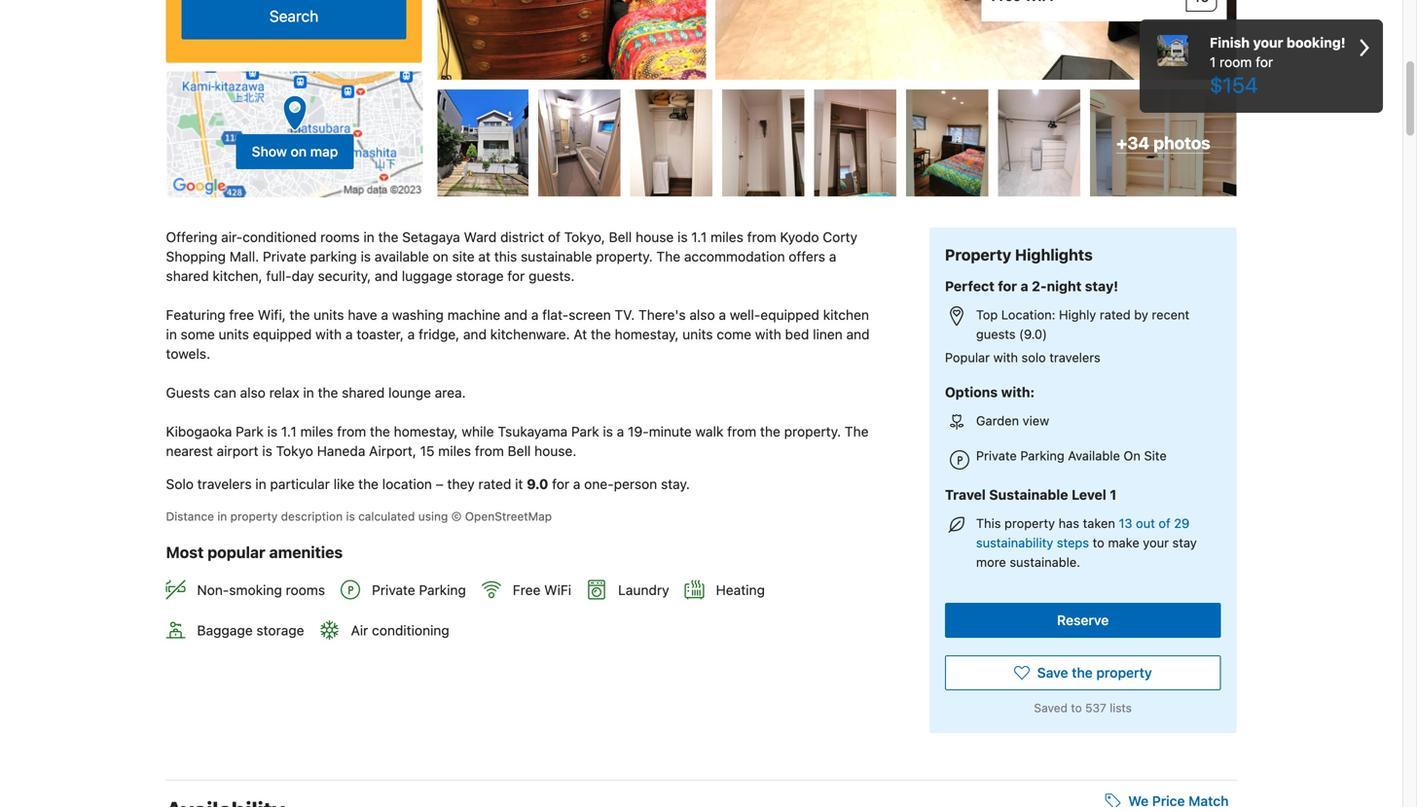 Task type: vqa. For each thing, say whether or not it's contained in the screenshot.
"particular"
yes



Task type: locate. For each thing, give the bounding box(es) containing it.
storage
[[456, 268, 504, 284], [256, 623, 304, 639]]

to make your stay more sustainable.
[[976, 536, 1197, 570]]

0 vertical spatial homestay,
[[615, 326, 679, 342]]

miles right 15
[[438, 443, 471, 459]]

in
[[363, 229, 375, 245], [166, 326, 177, 342], [303, 385, 314, 401], [255, 476, 266, 492], [217, 510, 227, 524]]

miles up accommodation
[[711, 229, 744, 245]]

top location: highly rated by recent guests (9.0)
[[976, 308, 1190, 342]]

property inside 'dropdown button'
[[1096, 665, 1152, 681]]

0 horizontal spatial on
[[291, 144, 307, 160]]

lists
[[1110, 702, 1132, 716]]

private parking available on site
[[976, 449, 1167, 463]]

of left 29
[[1159, 516, 1171, 531]]

13 out of 29 sustainability steps link
[[976, 516, 1190, 551]]

non-smoking rooms
[[197, 583, 325, 599]]

of inside 13 out of 29 sustainability steps
[[1159, 516, 1171, 531]]

of up "sustainable"
[[548, 229, 561, 245]]

on
[[291, 144, 307, 160], [433, 249, 448, 265]]

0 vertical spatial storage
[[456, 268, 504, 284]]

rooms down amenities
[[286, 583, 325, 599]]

1 vertical spatial to
[[1071, 702, 1082, 716]]

popular
[[945, 350, 990, 365]]

0 vertical spatial rated
[[1100, 308, 1131, 322]]

0 vertical spatial bell
[[609, 229, 632, 245]]

1 horizontal spatial units
[[314, 307, 344, 323]]

from up 'haneda' on the bottom of page
[[337, 424, 366, 440]]

0 horizontal spatial of
[[548, 229, 561, 245]]

1 right 'level'
[[1110, 487, 1117, 503]]

it
[[515, 476, 523, 492]]

from
[[747, 229, 776, 245], [337, 424, 366, 440], [727, 424, 757, 440], [475, 443, 504, 459]]

the right like
[[358, 476, 379, 492]]

for left 2-
[[998, 278, 1017, 294]]

washing
[[392, 307, 444, 323]]

shared left lounge
[[342, 385, 385, 401]]

storage down at
[[456, 268, 504, 284]]

to left 537
[[1071, 702, 1082, 716]]

bell down tsukayama
[[508, 443, 531, 459]]

1 vertical spatial parking
[[419, 583, 466, 599]]

also right can
[[240, 385, 266, 401]]

0 horizontal spatial the
[[657, 249, 681, 265]]

your right finish
[[1253, 35, 1283, 51]]

1 inside finish your booking! 1 room for $154
[[1210, 54, 1216, 70]]

and
[[375, 268, 398, 284], [504, 307, 528, 323], [463, 326, 487, 342], [846, 326, 870, 342]]

sustainable
[[989, 487, 1068, 503]]

highly
[[1059, 308, 1096, 322]]

a down "have"
[[345, 326, 353, 342]]

view
[[1023, 414, 1049, 428]]

at
[[574, 326, 587, 342]]

1 horizontal spatial homestay,
[[615, 326, 679, 342]]

property
[[230, 510, 278, 524], [1005, 516, 1055, 531], [1096, 665, 1152, 681]]

solo travelers in particular like the location – they rated it 9.0 for a one-person stay.
[[166, 476, 690, 492]]

2 vertical spatial private
[[372, 583, 415, 599]]

laundry
[[618, 583, 669, 599]]

1 vertical spatial storage
[[256, 623, 304, 639]]

0 vertical spatial 1.1
[[691, 229, 707, 245]]

1 vertical spatial on
[[433, 249, 448, 265]]

the
[[378, 229, 399, 245], [290, 307, 310, 323], [591, 326, 611, 342], [318, 385, 338, 401], [370, 424, 390, 440], [760, 424, 781, 440], [358, 476, 379, 492], [1072, 665, 1093, 681]]

photos
[[1154, 133, 1211, 153]]

the
[[657, 249, 681, 265], [845, 424, 869, 440]]

site
[[452, 249, 475, 265]]

0 horizontal spatial your
[[1143, 536, 1169, 551]]

parking down view on the bottom
[[1020, 449, 1065, 463]]

rated left it
[[478, 476, 511, 492]]

person
[[614, 476, 657, 492]]

private down the conditioned
[[263, 249, 306, 265]]

units
[[314, 307, 344, 323], [219, 326, 249, 342], [683, 326, 713, 342]]

your inside finish your booking! 1 room for $154
[[1253, 35, 1283, 51]]

travelers down top location: highly rated by recent guests (9.0)
[[1050, 350, 1101, 365]]

0 vertical spatial on
[[291, 144, 307, 160]]

1 horizontal spatial private
[[372, 583, 415, 599]]

1 horizontal spatial parking
[[1020, 449, 1065, 463]]

featuring
[[166, 307, 225, 323]]

0 vertical spatial property.
[[596, 249, 653, 265]]

0 horizontal spatial parking
[[419, 583, 466, 599]]

stay!
[[1085, 278, 1118, 294]]

15
[[420, 443, 435, 459]]

0 vertical spatial shared
[[166, 268, 209, 284]]

0 horizontal spatial equipped
[[253, 326, 312, 342]]

the right at
[[591, 326, 611, 342]]

29
[[1174, 516, 1190, 531]]

1.1 up accommodation
[[691, 229, 707, 245]]

1.1 up tokyo
[[281, 424, 297, 440]]

with down guests
[[993, 350, 1018, 365]]

units left come
[[683, 326, 713, 342]]

private
[[263, 249, 306, 265], [976, 449, 1017, 463], [372, 583, 415, 599]]

a down corty on the right top of page
[[829, 249, 837, 265]]

property
[[945, 246, 1011, 264]]

1 horizontal spatial also
[[690, 307, 715, 323]]

0 horizontal spatial also
[[240, 385, 266, 401]]

bell left house
[[609, 229, 632, 245]]

stay
[[1173, 536, 1197, 551]]

kibogaoka
[[166, 424, 232, 440]]

to inside to make your stay more sustainable.
[[1093, 536, 1105, 551]]

shared down shopping
[[166, 268, 209, 284]]

1 vertical spatial rated
[[478, 476, 511, 492]]

0 vertical spatial to
[[1093, 536, 1105, 551]]

in right distance
[[217, 510, 227, 524]]

homestay, up 15
[[394, 424, 458, 440]]

rated inside top location: highly rated by recent guests (9.0)
[[1100, 308, 1131, 322]]

for right 9.0
[[552, 476, 570, 492]]

0 vertical spatial also
[[690, 307, 715, 323]]

1 horizontal spatial equipped
[[761, 307, 820, 323]]

0 vertical spatial parking
[[1020, 449, 1065, 463]]

with left toaster,
[[315, 326, 342, 342]]

1 vertical spatial miles
[[300, 424, 333, 440]]

2 horizontal spatial private
[[976, 449, 1017, 463]]

private for private parking
[[372, 583, 415, 599]]

0 vertical spatial private
[[263, 249, 306, 265]]

property up most popular amenities
[[230, 510, 278, 524]]

1 vertical spatial 1
[[1110, 487, 1117, 503]]

also right there's
[[690, 307, 715, 323]]

save
[[1037, 665, 1068, 681]]

1 horizontal spatial to
[[1093, 536, 1105, 551]]

and down machine
[[463, 326, 487, 342]]

of
[[548, 229, 561, 245], [1159, 516, 1171, 531]]

is left tokyo
[[262, 443, 272, 459]]

room
[[1220, 54, 1252, 70]]

some
[[181, 326, 215, 342]]

2 horizontal spatial property
[[1096, 665, 1152, 681]]

park up house.
[[571, 424, 599, 440]]

equipped down wifi,
[[253, 326, 312, 342]]

a down the 'washing'
[[408, 326, 415, 342]]

is down like
[[346, 510, 355, 524]]

0 horizontal spatial storage
[[256, 623, 304, 639]]

1 vertical spatial your
[[1143, 536, 1169, 551]]

0 horizontal spatial 1.1
[[281, 424, 297, 440]]

particular
[[270, 476, 330, 492]]

1 vertical spatial homestay,
[[394, 424, 458, 440]]

ward
[[464, 229, 497, 245]]

2 horizontal spatial with
[[993, 350, 1018, 365]]

options with:
[[945, 385, 1035, 401]]

rated left by
[[1100, 308, 1131, 322]]

1 vertical spatial the
[[845, 424, 869, 440]]

property highlights
[[945, 246, 1093, 264]]

property.
[[596, 249, 653, 265], [784, 424, 841, 440]]

rated
[[1100, 308, 1131, 322], [478, 476, 511, 492]]

travel
[[945, 487, 986, 503]]

is left 19-
[[603, 424, 613, 440]]

0 horizontal spatial units
[[219, 326, 249, 342]]

1 horizontal spatial on
[[433, 249, 448, 265]]

1 vertical spatial bell
[[508, 443, 531, 459]]

to down taken
[[1093, 536, 1105, 551]]

$154
[[1210, 72, 1258, 97]]

0 horizontal spatial private
[[263, 249, 306, 265]]

saved
[[1034, 702, 1068, 716]]

on inside offering air-conditioned rooms in the setagaya ward district of tokyo, bell house is 1.1 miles from kyodo corty shopping mall. private parking is available on site at this sustainable property. the accommodation offers a shared kitchen, full-day security, and luggage storage for guests. featuring free wifi, the units have a washing machine and a flat-screen tv. there's also a well-equipped kitchen in some units equipped with a toaster, a fridge, and kitchenware. at the homestay, units come with bed linen and towels. guests can also relax in the shared lounge area. kibogaoka park is 1.1 miles from the homestay, while tsukayama park is a 19-minute walk from the property. the nearest airport is tokyo haneda airport, 15 miles from bell house.
[[433, 249, 448, 265]]

of inside offering air-conditioned rooms in the setagaya ward district of tokyo, bell house is 1.1 miles from kyodo corty shopping mall. private parking is available on site at this sustainable property. the accommodation offers a shared kitchen, full-day security, and luggage storage for guests. featuring free wifi, the units have a washing machine and a flat-screen tv. there's also a well-equipped kitchen in some units equipped with a toaster, a fridge, and kitchenware. at the homestay, units come with bed linen and towels. guests can also relax in the shared lounge area. kibogaoka park is 1.1 miles from the homestay, while tsukayama park is a 19-minute walk from the property. the nearest airport is tokyo haneda airport, 15 miles from bell house.
[[548, 229, 561, 245]]

using
[[418, 510, 448, 524]]

rooms inside offering air-conditioned rooms in the setagaya ward district of tokyo, bell house is 1.1 miles from kyodo corty shopping mall. private parking is available on site at this sustainable property. the accommodation offers a shared kitchen, full-day security, and luggage storage for guests. featuring free wifi, the units have a washing machine and a flat-screen tv. there's also a well-equipped kitchen in some units equipped with a toaster, a fridge, and kitchenware. at the homestay, units come with bed linen and towels. guests can also relax in the shared lounge area. kibogaoka park is 1.1 miles from the homestay, while tsukayama park is a 19-minute walk from the property. the nearest airport is tokyo haneda airport, 15 miles from bell house.
[[320, 229, 360, 245]]

0 vertical spatial rooms
[[320, 229, 360, 245]]

popular with solo travelers
[[945, 350, 1101, 365]]

steps
[[1057, 536, 1089, 551]]

0 horizontal spatial to
[[1071, 702, 1082, 716]]

for inside offering air-conditioned rooms in the setagaya ward district of tokyo, bell house is 1.1 miles from kyodo corty shopping mall. private parking is available on site at this sustainable property. the accommodation offers a shared kitchen, full-day security, and luggage storage for guests. featuring free wifi, the units have a washing machine and a flat-screen tv. there's also a well-equipped kitchen in some units equipped with a toaster, a fridge, and kitchenware. at the homestay, units come with bed linen and towels. guests can also relax in the shared lounge area. kibogaoka park is 1.1 miles from the homestay, while tsukayama park is a 19-minute walk from the property. the nearest airport is tokyo haneda airport, 15 miles from bell house.
[[508, 268, 525, 284]]

park up airport
[[236, 424, 264, 440]]

your inside to make your stay more sustainable.
[[1143, 536, 1169, 551]]

the up available
[[378, 229, 399, 245]]

level
[[1072, 487, 1107, 503]]

is up tokyo
[[267, 424, 278, 440]]

air-
[[221, 229, 243, 245]]

out
[[1136, 516, 1155, 531]]

0 horizontal spatial 1
[[1110, 487, 1117, 503]]

1 horizontal spatial of
[[1159, 516, 1171, 531]]

the right save
[[1072, 665, 1093, 681]]

0 vertical spatial travelers
[[1050, 350, 1101, 365]]

for right room
[[1256, 54, 1273, 70]]

1 horizontal spatial property.
[[784, 424, 841, 440]]

0 vertical spatial 1
[[1210, 54, 1216, 70]]

in left particular
[[255, 476, 266, 492]]

private up air conditioning
[[372, 583, 415, 599]]

parking
[[310, 249, 357, 265]]

minute
[[649, 424, 692, 440]]

with left bed
[[755, 326, 781, 342]]

on
[[1124, 449, 1141, 463]]

storage inside offering air-conditioned rooms in the setagaya ward district of tokyo, bell house is 1.1 miles from kyodo corty shopping mall. private parking is available on site at this sustainable property. the accommodation offers a shared kitchen, full-day security, and luggage storage for guests. featuring free wifi, the units have a washing machine and a flat-screen tv. there's also a well-equipped kitchen in some units equipped with a toaster, a fridge, and kitchenware. at the homestay, units come with bed linen and towels. guests can also relax in the shared lounge area. kibogaoka park is 1.1 miles from the homestay, while tsukayama park is a 19-minute walk from the property. the nearest airport is tokyo haneda airport, 15 miles from bell house.
[[456, 268, 504, 284]]

private for private parking available on site
[[976, 449, 1017, 463]]

sustainable.
[[1010, 555, 1080, 570]]

they
[[447, 476, 475, 492]]

1 horizontal spatial your
[[1253, 35, 1283, 51]]

scored 10 element
[[1186, 0, 1217, 11]]

the up airport,
[[370, 424, 390, 440]]

0 horizontal spatial property
[[230, 510, 278, 524]]

9.0
[[527, 476, 548, 492]]

area.
[[435, 385, 466, 401]]

private parking
[[372, 583, 466, 599]]

1 horizontal spatial storage
[[456, 268, 504, 284]]

in up 'security,'
[[363, 229, 375, 245]]

property up sustainability at the bottom of the page
[[1005, 516, 1055, 531]]

parking up 'conditioning'
[[419, 583, 466, 599]]

1 horizontal spatial park
[[571, 424, 599, 440]]

1 horizontal spatial miles
[[438, 443, 471, 459]]

on left map
[[291, 144, 307, 160]]

openstreetmap
[[465, 510, 552, 524]]

0 vertical spatial equipped
[[761, 307, 820, 323]]

search section
[[158, 0, 430, 198]]

0 vertical spatial your
[[1253, 35, 1283, 51]]

on down "setagaya" on the left of the page
[[433, 249, 448, 265]]

0 horizontal spatial with
[[315, 326, 342, 342]]

1 horizontal spatial 1
[[1210, 54, 1216, 70]]

security,
[[318, 268, 371, 284]]

show on map button
[[166, 71, 424, 198], [236, 134, 354, 170]]

smoking
[[229, 583, 282, 599]]

homestay, down there's
[[615, 326, 679, 342]]

guests
[[166, 385, 210, 401]]

1 horizontal spatial rated
[[1100, 308, 1131, 322]]

bell
[[609, 229, 632, 245], [508, 443, 531, 459]]

2 horizontal spatial miles
[[711, 229, 744, 245]]

rooms up "parking"
[[320, 229, 360, 245]]

private down garden
[[976, 449, 1017, 463]]

0 horizontal spatial travelers
[[197, 476, 252, 492]]

equipped up bed
[[761, 307, 820, 323]]

+34 photos
[[1117, 133, 1211, 153]]

1 vertical spatial of
[[1159, 516, 1171, 531]]

1 vertical spatial travelers
[[197, 476, 252, 492]]

1 vertical spatial private
[[976, 449, 1017, 463]]

storage down non-smoking rooms
[[256, 623, 304, 639]]

and down available
[[375, 268, 398, 284]]

for down the this
[[508, 268, 525, 284]]

units down free
[[219, 326, 249, 342]]

house.
[[534, 443, 577, 459]]

0 horizontal spatial park
[[236, 424, 264, 440]]

0 vertical spatial of
[[548, 229, 561, 245]]

save the property
[[1037, 665, 1152, 681]]

1 horizontal spatial shared
[[342, 385, 385, 401]]

units left "have"
[[314, 307, 344, 323]]

your down out
[[1143, 536, 1169, 551]]

by
[[1134, 308, 1148, 322]]

miles up tokyo
[[300, 424, 333, 440]]

0 vertical spatial miles
[[711, 229, 744, 245]]

travelers down airport
[[197, 476, 252, 492]]

1 left room
[[1210, 54, 1216, 70]]

537
[[1085, 702, 1107, 716]]

property up lists
[[1096, 665, 1152, 681]]

with
[[315, 326, 342, 342], [755, 326, 781, 342], [993, 350, 1018, 365]]

free
[[513, 583, 541, 599]]

a left 19-
[[617, 424, 624, 440]]

from up accommodation
[[747, 229, 776, 245]]

the right relax
[[318, 385, 338, 401]]

is
[[678, 229, 688, 245], [361, 249, 371, 265], [267, 424, 278, 440], [603, 424, 613, 440], [262, 443, 272, 459], [346, 510, 355, 524]]



Task type: describe. For each thing, give the bounding box(es) containing it.
0 vertical spatial the
[[657, 249, 681, 265]]

offering
[[166, 229, 217, 245]]

highlights
[[1015, 246, 1093, 264]]

a up kitchenware.
[[531, 307, 539, 323]]

(9.0)
[[1019, 327, 1047, 342]]

solo
[[1022, 350, 1046, 365]]

1 park from the left
[[236, 424, 264, 440]]

garden
[[976, 414, 1019, 428]]

travel sustainable level  1
[[945, 487, 1117, 503]]

1 vertical spatial property.
[[784, 424, 841, 440]]

amenities
[[269, 543, 343, 562]]

kitchen,
[[213, 268, 262, 284]]

from down while
[[475, 443, 504, 459]]

stay.
[[661, 476, 690, 492]]

flat-
[[542, 307, 569, 323]]

calculated
[[358, 510, 415, 524]]

rightchevron image
[[1360, 33, 1370, 62]]

this
[[976, 516, 1001, 531]]

district
[[500, 229, 544, 245]]

walk
[[695, 424, 724, 440]]

0 horizontal spatial homestay,
[[394, 424, 458, 440]]

relax
[[269, 385, 299, 401]]

2-
[[1032, 278, 1047, 294]]

reserve button
[[945, 604, 1221, 639]]

1 for finish your booking! 1 room for $154
[[1210, 54, 1216, 70]]

©
[[451, 510, 462, 524]]

and down "kitchen"
[[846, 326, 870, 342]]

can
[[214, 385, 236, 401]]

in right relax
[[303, 385, 314, 401]]

parking for private parking available on site
[[1020, 449, 1065, 463]]

0 horizontal spatial shared
[[166, 268, 209, 284]]

heating
[[716, 583, 765, 599]]

baggage
[[197, 623, 253, 639]]

finish
[[1210, 35, 1250, 51]]

the right wifi,
[[290, 307, 310, 323]]

1 for travel sustainable level  1
[[1110, 487, 1117, 503]]

free
[[229, 307, 254, 323]]

1 vertical spatial equipped
[[253, 326, 312, 342]]

–
[[436, 476, 444, 492]]

there's
[[638, 307, 686, 323]]

0 horizontal spatial property.
[[596, 249, 653, 265]]

sustainability
[[976, 536, 1054, 551]]

a left one-
[[573, 476, 581, 492]]

19-
[[628, 424, 649, 440]]

1 vertical spatial shared
[[342, 385, 385, 401]]

location:
[[1001, 308, 1056, 322]]

booking!
[[1287, 35, 1346, 51]]

popular
[[207, 543, 265, 562]]

1 horizontal spatial travelers
[[1050, 350, 1101, 365]]

the inside save the property 'dropdown button'
[[1072, 665, 1093, 681]]

property for save
[[1096, 665, 1152, 681]]

and up kitchenware.
[[504, 307, 528, 323]]

0 horizontal spatial rated
[[478, 476, 511, 492]]

on inside search section
[[291, 144, 307, 160]]

location
[[382, 476, 432, 492]]

tv.
[[615, 307, 635, 323]]

air
[[351, 623, 368, 639]]

baggage storage
[[197, 623, 304, 639]]

have
[[348, 307, 377, 323]]

with:
[[1001, 385, 1035, 401]]

bed
[[785, 326, 809, 342]]

perfect
[[945, 278, 995, 294]]

while
[[462, 424, 494, 440]]

mall.
[[229, 249, 259, 265]]

this property has taken
[[976, 516, 1119, 531]]

1 horizontal spatial bell
[[609, 229, 632, 245]]

fridge,
[[419, 326, 460, 342]]

corty
[[823, 229, 858, 245]]

airport,
[[369, 443, 416, 459]]

accommodation
[[684, 249, 785, 265]]

offers
[[789, 249, 826, 265]]

guests
[[976, 327, 1016, 342]]

tokyo
[[276, 443, 313, 459]]

towels.
[[166, 346, 210, 362]]

come
[[717, 326, 751, 342]]

search button
[[182, 0, 406, 39]]

1 horizontal spatial with
[[755, 326, 781, 342]]

1 horizontal spatial 1.1
[[691, 229, 707, 245]]

solo
[[166, 476, 194, 492]]

toaster,
[[357, 326, 404, 342]]

parking for private parking
[[419, 583, 466, 599]]

kitchenware.
[[490, 326, 570, 342]]

for inside finish your booking! 1 room for $154
[[1256, 54, 1273, 70]]

1 horizontal spatial property
[[1005, 516, 1055, 531]]

13 out of 29 sustainability steps
[[976, 516, 1190, 551]]

1 vertical spatial rooms
[[286, 583, 325, 599]]

from right walk in the bottom of the page
[[727, 424, 757, 440]]

2 park from the left
[[571, 424, 599, 440]]

luggage
[[402, 268, 452, 284]]

search
[[269, 7, 319, 25]]

show
[[252, 144, 287, 160]]

tsukayama
[[498, 424, 568, 440]]

is right house
[[678, 229, 688, 245]]

in up the towels.
[[166, 326, 177, 342]]

2 horizontal spatial units
[[683, 326, 713, 342]]

distance in property description is calculated using © openstreetmap
[[166, 510, 552, 524]]

property for distance
[[230, 510, 278, 524]]

most popular amenities
[[166, 543, 343, 562]]

1 vertical spatial 1.1
[[281, 424, 297, 440]]

airport
[[217, 443, 259, 459]]

1 horizontal spatial the
[[845, 424, 869, 440]]

a left 2-
[[1021, 278, 1029, 294]]

conditioned
[[243, 229, 317, 245]]

nearest
[[166, 443, 213, 459]]

one-
[[584, 476, 614, 492]]

1 vertical spatial also
[[240, 385, 266, 401]]

private inside offering air-conditioned rooms in the setagaya ward district of tokyo, bell house is 1.1 miles from kyodo corty shopping mall. private parking is available on site at this sustainable property. the accommodation offers a shared kitchen, full-day security, and luggage storage for guests. featuring free wifi, the units have a washing machine and a flat-screen tv. there's also a well-equipped kitchen in some units equipped with a toaster, a fridge, and kitchenware. at the homestay, units come with bed linen and towels. guests can also relax in the shared lounge area. kibogaoka park is 1.1 miles from the homestay, while tsukayama park is a 19-minute walk from the property. the nearest airport is tokyo haneda airport, 15 miles from bell house.
[[263, 249, 306, 265]]

free wifi
[[513, 583, 571, 599]]

most
[[166, 543, 204, 562]]

top
[[976, 308, 998, 322]]

full-
[[266, 268, 292, 284]]

is up 'security,'
[[361, 249, 371, 265]]

shopping
[[166, 249, 226, 265]]

map
[[310, 144, 338, 160]]

screen
[[569, 307, 611, 323]]

0 horizontal spatial bell
[[508, 443, 531, 459]]

show on map
[[252, 144, 338, 160]]

offering air-conditioned rooms in the setagaya ward district of tokyo, bell house is 1.1 miles from kyodo corty shopping mall. private parking is available on site at this sustainable property. the accommodation offers a shared kitchen, full-day security, and luggage storage for guests. featuring free wifi, the units have a washing machine and a flat-screen tv. there's also a well-equipped kitchen in some units equipped with a toaster, a fridge, and kitchenware. at the homestay, units come with bed linen and towels. guests can also relax in the shared lounge area. kibogaoka park is 1.1 miles from the homestay, while tsukayama park is a 19-minute walk from the property. the nearest airport is tokyo haneda airport, 15 miles from bell house.
[[166, 229, 873, 459]]

0 horizontal spatial miles
[[300, 424, 333, 440]]

setagaya
[[402, 229, 460, 245]]

a up toaster,
[[381, 307, 388, 323]]

a up come
[[719, 307, 726, 323]]

2 vertical spatial miles
[[438, 443, 471, 459]]

the right walk in the bottom of the page
[[760, 424, 781, 440]]



